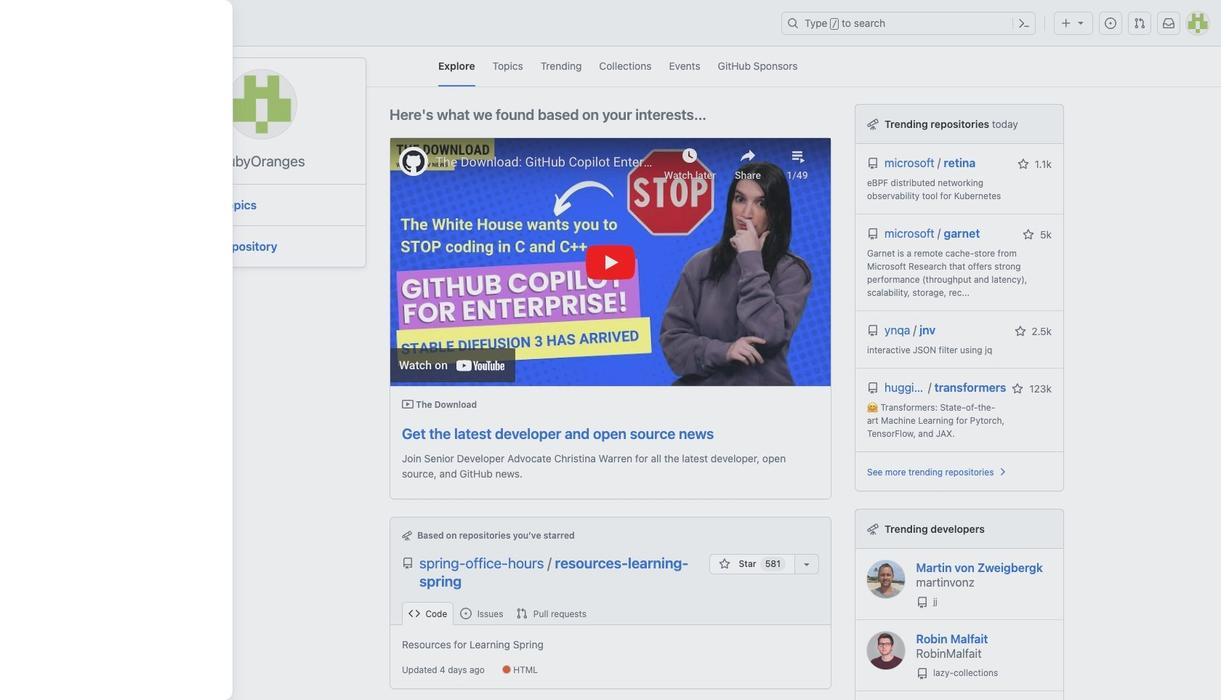 Task type: describe. For each thing, give the bounding box(es) containing it.
these results are generated by github computers image
[[868, 119, 879, 130]]

this recommendation was generated by github computers element
[[402, 530, 418, 541]]

0 vertical spatial star image
[[1018, 159, 1030, 170]]

triangle down image
[[1075, 17, 1087, 28]]

chevron right image
[[997, 466, 1009, 478]]

these results are generated by github computers image
[[868, 524, 879, 535]]

2 these results are generated by github computers element from the top
[[868, 521, 879, 537]]

video image
[[402, 398, 414, 410]]

repo image
[[868, 325, 879, 337]]

add this repository to a list image
[[801, 558, 813, 570]]



Task type: vqa. For each thing, say whether or not it's contained in the screenshot.
triangle down icon
yes



Task type: locate. For each thing, give the bounding box(es) containing it.
star image
[[1018, 159, 1030, 170], [1015, 326, 1026, 337], [1013, 383, 1024, 395]]

plus image
[[1061, 17, 1073, 29]]

1 horizontal spatial star image
[[1023, 229, 1035, 241]]

notifications image
[[1163, 17, 1175, 29]]

this recommendation was generated by github computers image
[[402, 531, 412, 541]]

issue opened image
[[1105, 17, 1117, 29]]

2 vertical spatial star image
[[1013, 383, 1024, 395]]

git pull request image
[[1134, 17, 1146, 29]]

1 vertical spatial these results are generated by github computers element
[[868, 521, 879, 537]]

repo image
[[868, 158, 879, 169], [868, 228, 879, 240], [868, 382, 879, 394], [402, 558, 414, 569], [917, 597, 928, 609], [917, 668, 928, 680]]

1 vertical spatial star image
[[719, 558, 731, 570]]

1 vertical spatial star image
[[1015, 326, 1026, 337]]

581 users starred this repository element
[[760, 557, 786, 571]]

command palette image
[[1019, 17, 1030, 29]]

0 horizontal spatial star image
[[719, 558, 731, 570]]

1 these results are generated by github computers element from the top
[[868, 116, 879, 132]]

0 vertical spatial these results are generated by github computers element
[[868, 116, 879, 132]]

these results are generated by github computers element
[[868, 116, 879, 132], [868, 521, 879, 537]]

repository menu element
[[390, 602, 831, 625]]

0 vertical spatial star image
[[1023, 229, 1035, 241]]

star image
[[1023, 229, 1035, 241], [719, 558, 731, 570]]



